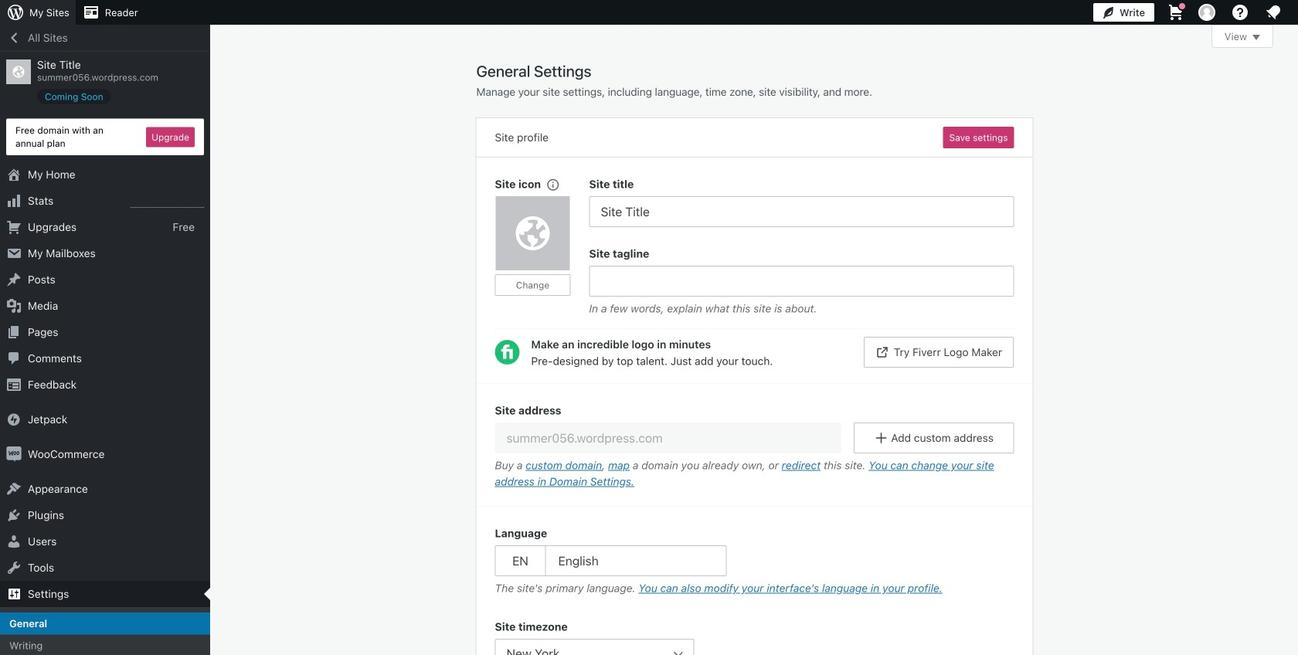 Task type: locate. For each thing, give the bounding box(es) containing it.
main content
[[476, 25, 1273, 655]]

None text field
[[495, 423, 841, 454]]

1 vertical spatial img image
[[6, 447, 22, 462]]

my shopping cart image
[[1167, 3, 1185, 22]]

2 img image from the top
[[6, 447, 22, 462]]

0 vertical spatial img image
[[6, 412, 22, 427]]

img image
[[6, 412, 22, 427], [6, 447, 22, 462]]

my profile image
[[1198, 4, 1215, 21]]

group
[[495, 176, 589, 321], [589, 176, 1014, 227], [589, 246, 1014, 321], [476, 383, 1033, 507], [495, 525, 1014, 600], [495, 619, 1014, 655]]

list item
[[1291, 79, 1298, 151], [1291, 151, 1298, 224], [1291, 224, 1298, 281]]

help image
[[1231, 3, 1249, 22]]

None text field
[[589, 196, 1014, 227], [589, 266, 1014, 297], [589, 196, 1014, 227], [589, 266, 1014, 297]]



Task type: vqa. For each thing, say whether or not it's contained in the screenshot.
Apr
no



Task type: describe. For each thing, give the bounding box(es) containing it.
closed image
[[1253, 35, 1260, 40]]

2 list item from the top
[[1291, 151, 1298, 224]]

highest hourly views 0 image
[[131, 198, 204, 208]]

1 list item from the top
[[1291, 79, 1298, 151]]

more information image
[[546, 177, 560, 191]]

manage your notifications image
[[1264, 3, 1283, 22]]

3 list item from the top
[[1291, 224, 1298, 281]]

fiverr small logo image
[[495, 340, 520, 365]]

1 img image from the top
[[6, 412, 22, 427]]



